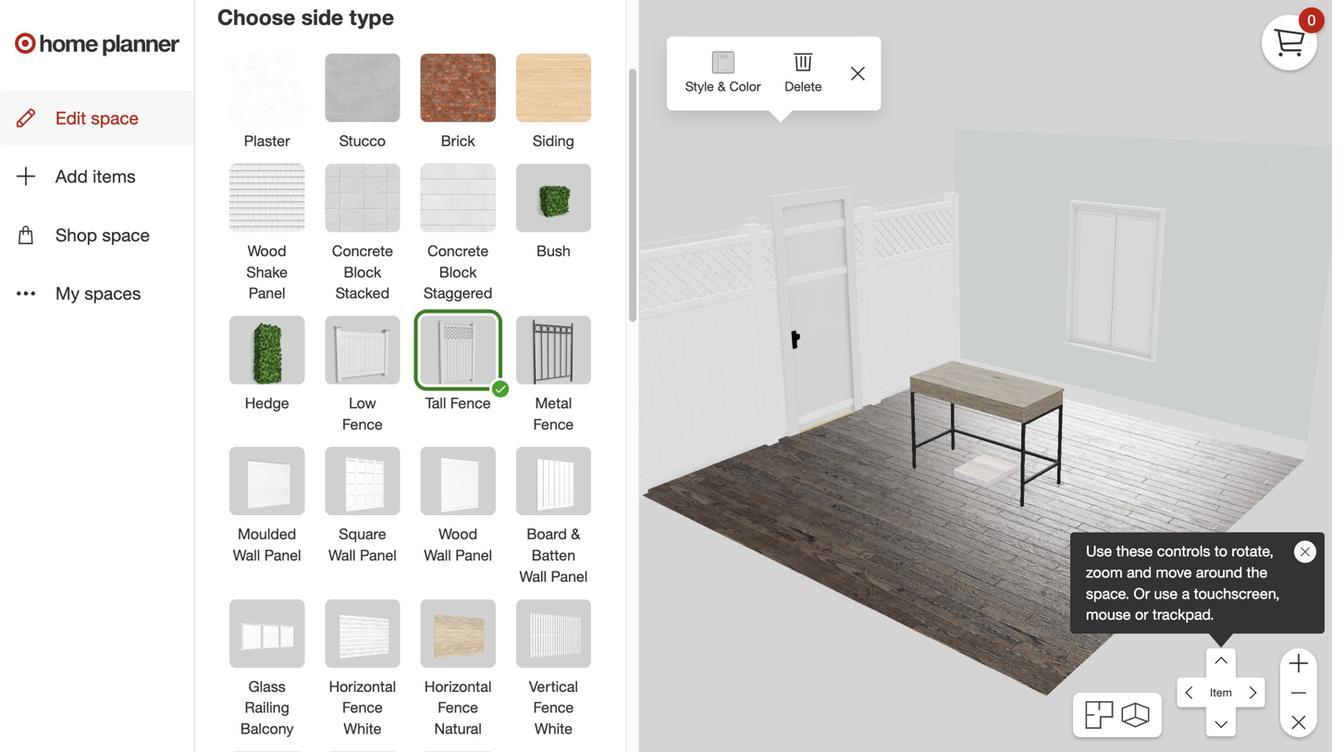 Task type: locate. For each thing, give the bounding box(es) containing it.
home planner landing page image
[[15, 15, 180, 74]]

choose
[[218, 4, 296, 30]]

edit
[[56, 107, 86, 129]]

horizontal fence white
[[329, 678, 396, 738]]

wall inside moulded wall panel
[[233, 547, 260, 565]]

white inside horizontal fence white
[[344, 720, 382, 738]]

edit space button
[[0, 91, 194, 145]]

space for shop space
[[102, 224, 150, 246]]

white
[[344, 720, 382, 738], [535, 720, 573, 738]]

& inside button
[[718, 78, 726, 94]]

& right style
[[718, 78, 726, 94]]

fence
[[451, 394, 491, 412], [343, 415, 383, 434], [534, 415, 574, 434], [343, 699, 383, 717], [438, 699, 479, 717], [534, 699, 574, 717]]

mouse
[[1087, 606, 1132, 624]]

move asset west by 6" image
[[1207, 707, 1237, 737]]

0 horizontal spatial concrete
[[332, 242, 393, 260]]

concrete
[[332, 242, 393, 260], [428, 242, 489, 260]]

white for vertical fence white
[[535, 720, 573, 738]]

1 horizontal spatial wood
[[439, 525, 478, 544]]

wood for shake
[[248, 242, 287, 260]]

block
[[344, 263, 382, 281], [439, 263, 477, 281]]

white for horizontal fence white
[[344, 720, 382, 738]]

panel
[[249, 284, 286, 302], [264, 547, 301, 565], [360, 547, 397, 565], [456, 547, 492, 565], [551, 568, 588, 586]]

wall down batten
[[520, 568, 547, 586]]

panel for square wall panel
[[360, 547, 397, 565]]

space right edit
[[91, 107, 139, 129]]

1 vertical spatial &
[[571, 525, 581, 544]]

type
[[349, 4, 394, 30]]

concrete inside the concrete block staggered
[[428, 242, 489, 260]]

wall down 'moulded'
[[233, 547, 260, 565]]

1 horizontal spatial white
[[535, 720, 573, 738]]

shop space
[[56, 224, 150, 246]]

panel left batten
[[456, 547, 492, 565]]

wall
[[233, 547, 260, 565], [329, 547, 356, 565], [424, 547, 452, 565], [520, 568, 547, 586]]

0 horizontal spatial wood
[[248, 242, 287, 260]]

spaces
[[84, 283, 141, 304]]

railing
[[245, 699, 289, 717]]

my spaces button
[[0, 266, 194, 321]]

0 horizontal spatial &
[[571, 525, 581, 544]]

block inside the concrete block staggered
[[439, 263, 477, 281]]

panel down "shake"
[[249, 284, 286, 302]]

panel inside wood shake panel
[[249, 284, 286, 302]]

delete button
[[772, 37, 835, 107]]

wood inside wood shake panel
[[248, 242, 287, 260]]

horizontal
[[329, 678, 396, 696], [425, 678, 492, 696]]

2 horizontal from the left
[[425, 678, 492, 696]]

stucco
[[339, 132, 386, 150]]

1 white from the left
[[344, 720, 382, 738]]

vertical
[[529, 678, 578, 696]]

wall right square wall panel
[[424, 547, 452, 565]]

fence for horizontal fence white
[[343, 699, 383, 717]]

fence inside horizontal fence natural
[[438, 699, 479, 717]]

rotate,
[[1232, 542, 1274, 561]]

fence for vertical fence white
[[534, 699, 574, 717]]

shop space button
[[0, 208, 194, 262]]

concrete up stacked
[[332, 242, 393, 260]]

1 horizontal spatial concrete
[[428, 242, 489, 260]]

move asset east by 6" image
[[1207, 649, 1237, 678]]

panel inside "wood wall panel"
[[456, 547, 492, 565]]

fence for low fence
[[343, 415, 383, 434]]

& inside the board & batten wall panel
[[571, 525, 581, 544]]

2 white from the left
[[535, 720, 573, 738]]

& for batten
[[571, 525, 581, 544]]

or
[[1134, 585, 1151, 603]]

&
[[718, 78, 726, 94], [571, 525, 581, 544]]

2 block from the left
[[439, 263, 477, 281]]

& right board
[[571, 525, 581, 544]]

fence for metal fence
[[534, 415, 574, 434]]

white inside vertical fence white
[[535, 720, 573, 738]]

hedge
[[245, 394, 289, 412]]

wood for wall
[[439, 525, 478, 544]]

add items
[[56, 166, 136, 187]]

fence for horizontal fence natural
[[438, 699, 479, 717]]

block inside concrete block stacked
[[344, 263, 382, 281]]

my spaces
[[56, 283, 141, 304]]

board & batten wall panel
[[520, 525, 588, 586]]

side
[[302, 4, 343, 30]]

batten
[[532, 547, 576, 565]]

wood left board
[[439, 525, 478, 544]]

brick
[[441, 132, 475, 150]]

block up staggered
[[439, 263, 477, 281]]

panel down batten
[[551, 568, 588, 586]]

space.
[[1087, 585, 1130, 603]]

use these controls to rotate, zoom and move around the space. or use a touchscreen, mouse or trackpad. tooltip
[[1071, 533, 1325, 634]]

0 vertical spatial space
[[91, 107, 139, 129]]

or
[[1136, 606, 1149, 624]]

1 horizontal spatial block
[[439, 263, 477, 281]]

1 horizontal from the left
[[329, 678, 396, 696]]

1 vertical spatial wood
[[439, 525, 478, 544]]

block up stacked
[[344, 263, 382, 281]]

panel down 'moulded'
[[264, 547, 301, 565]]

wall inside square wall panel
[[329, 547, 356, 565]]

panel inside moulded wall panel
[[264, 547, 301, 565]]

1 horizontal spatial &
[[718, 78, 726, 94]]

block for stacked
[[344, 263, 382, 281]]

panel down square
[[360, 547, 397, 565]]

moulded
[[238, 525, 296, 544]]

wood inside "wood wall panel"
[[439, 525, 478, 544]]

1 block from the left
[[344, 263, 382, 281]]

panel inside square wall panel
[[360, 547, 397, 565]]

wood up "shake"
[[248, 242, 287, 260]]

wall inside "wood wall panel"
[[424, 547, 452, 565]]

0 horizontal spatial block
[[344, 263, 382, 281]]

0 horizontal spatial horizontal
[[329, 678, 396, 696]]

0 vertical spatial wood
[[248, 242, 287, 260]]

0 vertical spatial &
[[718, 78, 726, 94]]

concrete up staggered
[[428, 242, 489, 260]]

color
[[730, 78, 761, 94]]

glass
[[249, 678, 286, 696]]

square
[[339, 525, 386, 544]]

use these controls to rotate, zoom and move around the space. or use a touchscreen, mouse or trackpad.
[[1087, 542, 1281, 624]]

items
[[93, 166, 136, 187]]

and
[[1127, 564, 1152, 582]]

wall down square
[[329, 547, 356, 565]]

move asset south by 6" image
[[1236, 678, 1266, 708]]

style & color
[[686, 78, 761, 94]]

1 concrete from the left
[[332, 242, 393, 260]]

panel for wood shake panel
[[249, 284, 286, 302]]

natural
[[435, 720, 482, 738]]

2 concrete from the left
[[428, 242, 489, 260]]

1 vertical spatial space
[[102, 224, 150, 246]]

& for color
[[718, 78, 726, 94]]

fence inside vertical fence white
[[534, 699, 574, 717]]

space right shop
[[102, 224, 150, 246]]

1 horizontal spatial horizontal
[[425, 678, 492, 696]]

space
[[91, 107, 139, 129], [102, 224, 150, 246]]

0 horizontal spatial white
[[344, 720, 382, 738]]

fence inside horizontal fence white
[[343, 699, 383, 717]]

wood
[[248, 242, 287, 260], [439, 525, 478, 544]]

style & color button
[[675, 37, 772, 111]]



Task type: vqa. For each thing, say whether or not it's contained in the screenshot.
The Concrete to the right
yes



Task type: describe. For each thing, give the bounding box(es) containing it.
top view button icon image
[[1086, 702, 1114, 729]]

stacked
[[336, 284, 390, 302]]

metal fence
[[534, 394, 574, 434]]

trackpad.
[[1153, 606, 1215, 624]]

move
[[1157, 564, 1193, 582]]

vertical fence white
[[529, 678, 578, 738]]

panel inside the board & batten wall panel
[[551, 568, 588, 586]]

these
[[1117, 542, 1154, 561]]

wood wall panel
[[424, 525, 492, 565]]

concrete for concrete block stacked
[[332, 242, 393, 260]]

my
[[56, 283, 80, 304]]

plaster
[[244, 132, 290, 150]]

add items button
[[0, 149, 194, 204]]

to
[[1215, 542, 1228, 561]]

tall
[[426, 394, 446, 412]]

wall for moulded
[[233, 547, 260, 565]]

use
[[1087, 542, 1113, 561]]

low
[[349, 394, 376, 412]]

wall inside the board & batten wall panel
[[520, 568, 547, 586]]

the
[[1247, 564, 1268, 582]]

touchscreen,
[[1195, 585, 1281, 603]]

around
[[1197, 564, 1243, 582]]

fence for tall fence
[[451, 394, 491, 412]]

0
[[1308, 11, 1317, 29]]

wall for wood
[[424, 547, 452, 565]]

controls
[[1158, 542, 1211, 561]]

horizontal for horizontal fence white
[[329, 678, 396, 696]]

staggered
[[424, 284, 493, 302]]

wall for square
[[329, 547, 356, 565]]

balcony
[[241, 720, 294, 738]]

wood shake panel
[[247, 242, 288, 302]]

tall fence
[[426, 394, 491, 412]]

style
[[686, 78, 714, 94]]

horizontal fence natural
[[425, 678, 492, 738]]

0 button
[[1263, 7, 1325, 70]]

choose side type
[[218, 4, 394, 30]]

item
[[1211, 686, 1233, 700]]

concrete block stacked
[[332, 242, 393, 302]]

shop
[[56, 224, 97, 246]]

siding
[[533, 132, 575, 150]]

front view button icon image
[[1122, 703, 1150, 728]]

panel for moulded wall panel
[[264, 547, 301, 565]]

low fence
[[343, 394, 383, 434]]

shake
[[247, 263, 288, 281]]

move asset north by 6" image
[[1178, 678, 1207, 708]]

zoom
[[1087, 564, 1123, 582]]

panel for wood wall panel
[[456, 547, 492, 565]]

concrete for concrete block staggered
[[428, 242, 489, 260]]

board
[[527, 525, 567, 544]]

use
[[1155, 585, 1178, 603]]

add
[[56, 166, 88, 187]]

space for edit space
[[91, 107, 139, 129]]

block for staggered
[[439, 263, 477, 281]]

glass railing balcony
[[241, 678, 294, 738]]

delete
[[785, 78, 822, 94]]

moulded wall panel
[[233, 525, 301, 565]]

metal
[[535, 394, 572, 412]]

square wall panel
[[329, 525, 397, 565]]

a
[[1183, 585, 1191, 603]]

concrete block staggered
[[424, 242, 493, 302]]

bush
[[537, 242, 571, 260]]

horizontal for horizontal fence natural
[[425, 678, 492, 696]]

edit space
[[56, 107, 139, 129]]



